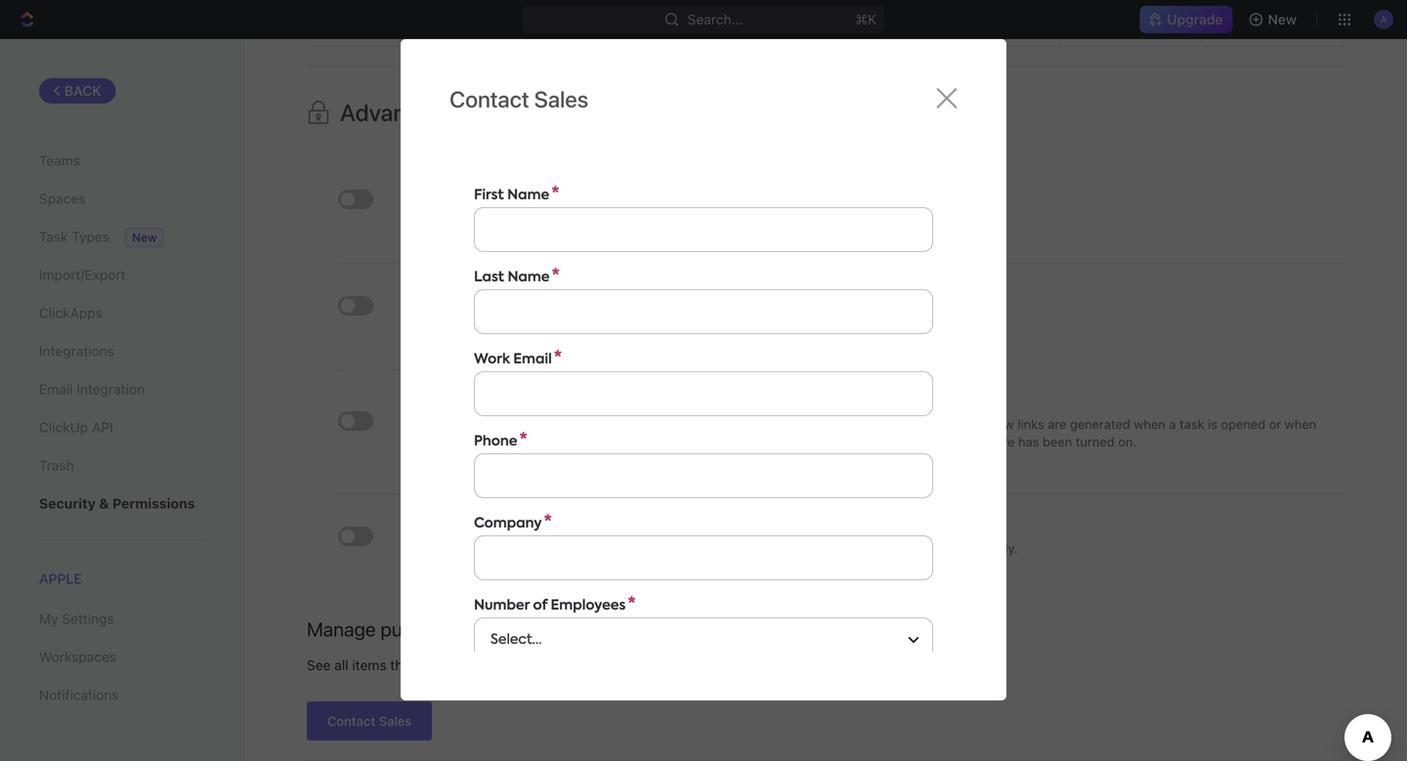Task type: locate. For each thing, give the bounding box(es) containing it.
to right able at left top
[[644, 310, 655, 325]]

new up import/export link
[[132, 231, 157, 244]]

and right 'docs,'
[[754, 541, 776, 555]]

integration
[[76, 381, 145, 397]]

attachments down hour
[[801, 434, 875, 449]]

0 vertical spatial new
[[1268, 11, 1297, 27]]

task
[[39, 229, 68, 245]]

private inside make new spaces private spaces are public by default. when enabled, all newly created spaces will be private.
[[598, 181, 649, 200]]

2 vertical spatial new
[[988, 417, 1014, 431]]

all inside make new spaces private spaces are public by default. when enabled, all newly created spaces will be private.
[[703, 204, 716, 218]]

new right upgrade
[[1268, 11, 1297, 27]]

2 vertical spatial will
[[629, 417, 648, 431]]

sharing
[[557, 518, 611, 537], [524, 541, 568, 555], [437, 617, 500, 640]]

2 vertical spatial private
[[639, 434, 680, 449]]

contact sales
[[450, 86, 589, 112], [327, 714, 412, 728]]

2 vertical spatial enabled,
[[473, 417, 524, 431]]

all left spaces.
[[931, 310, 944, 325]]

1 vertical spatial will
[[574, 310, 593, 325]]

permissions
[[112, 495, 195, 512]]

0 vertical spatial are
[[483, 204, 501, 218]]

shared left publicly.
[[925, 541, 966, 555]]

1 vertical spatial or
[[711, 657, 724, 673]]

new down "one"
[[773, 434, 797, 449]]

0 vertical spatial be
[[875, 204, 890, 218]]

enabled, left newly
[[648, 204, 699, 218]]

1 view, from the left
[[612, 541, 641, 555]]

1 vertical spatial shared
[[487, 657, 531, 673]]

1 is from the left
[[907, 417, 917, 431]]

1 vertical spatial contact sales
[[327, 714, 412, 728]]

public for manage
[[381, 617, 432, 640]]

links up as
[[599, 417, 626, 431]]

contact down items
[[327, 714, 376, 728]]

public down block
[[485, 541, 521, 555]]

0 vertical spatial or
[[1269, 417, 1281, 431]]

2 horizontal spatial be
[[907, 541, 922, 555]]

1 horizontal spatial new
[[773, 434, 797, 449]]

will down allow admins to manage private spaces
[[574, 310, 593, 325]]

been
[[1043, 434, 1072, 449], [452, 657, 484, 673]]

attachments
[[519, 394, 610, 413], [545, 434, 619, 449], [801, 434, 875, 449]]

1 vertical spatial manage
[[728, 657, 778, 673]]

sharing left for
[[437, 617, 500, 640]]

as
[[622, 434, 636, 449]]

1 vertical spatial sharing
[[524, 541, 568, 555]]

sales
[[534, 86, 589, 112], [379, 714, 412, 728]]

view,
[[612, 541, 641, 555], [683, 541, 713, 555]]

after right hour
[[829, 417, 857, 431]]

0 horizontal spatial are
[[483, 204, 501, 218]]

admins down allow admins to manage private spaces
[[528, 310, 571, 325]]

enabled, inside private attachments when enabled, attachment links will automatically expire one hour after the link is generated. new links are generated when a task is opened or when exporting. setting attachments as private only applies to new attachments added after the feature has been turned on.
[[473, 417, 524, 431]]

one
[[773, 417, 795, 431]]

1 horizontal spatial to
[[644, 310, 655, 325]]

1 vertical spatial sales
[[379, 714, 412, 728]]

and down enterprise
[[776, 310, 798, 325]]

teams link
[[39, 144, 204, 177]]

upgrade
[[1167, 11, 1223, 27]]

1 vertical spatial all
[[931, 310, 944, 325]]

0 vertical spatial been
[[1043, 434, 1072, 449]]

new up feature
[[988, 417, 1014, 431]]

0 vertical spatial contact sales
[[450, 86, 589, 112]]

spaces link
[[39, 182, 204, 215]]

0 horizontal spatial is
[[907, 417, 917, 431]]

are inside private attachments when enabled, attachment links will automatically expire one hour after the link is generated. new links are generated when a task is opened or when exporting. setting attachments as private only applies to new attachments added after the feature has been turned on.
[[1048, 417, 1067, 431]]

0 horizontal spatial when
[[1134, 417, 1166, 431]]

0 horizontal spatial or
[[711, 657, 724, 673]]

private
[[598, 181, 649, 200], [645, 288, 695, 306], [639, 434, 680, 449]]

all right see
[[334, 657, 348, 673]]

will up as
[[629, 417, 648, 431]]

1 vertical spatial contact
[[327, 714, 376, 728]]

quickly
[[614, 657, 659, 673]]

all left newly
[[703, 204, 716, 218]]

see
[[307, 657, 331, 673]]

private right as
[[639, 434, 680, 449]]

1 vertical spatial to
[[644, 310, 655, 325]]

expire
[[734, 417, 770, 431]]

0 vertical spatial after
[[829, 417, 857, 431]]

public for block
[[508, 518, 553, 537]]

0 horizontal spatial and
[[587, 657, 610, 673]]

trash link
[[39, 449, 204, 482]]

will left private.
[[853, 204, 872, 218]]

able
[[615, 310, 640, 325]]

2 when from the left
[[1285, 417, 1317, 431]]

transfer
[[802, 310, 848, 325]]

of right ownership
[[916, 310, 928, 325]]

the
[[861, 417, 880, 431], [950, 434, 969, 449]]

clickup api link
[[39, 411, 204, 444]]

enabled, down private
[[473, 417, 524, 431]]

the left 'link'
[[861, 417, 880, 431]]

1 horizontal spatial links
[[1018, 417, 1044, 431]]

when left "a"
[[1134, 417, 1166, 431]]

0 vertical spatial to
[[564, 288, 579, 306]]

of left list
[[571, 541, 583, 555]]

or
[[1269, 417, 1281, 431], [711, 657, 724, 673]]

and for allow admins to manage private spaces
[[776, 310, 798, 325]]

will inside make new spaces private spaces are public by default. when enabled, all newly created spaces will be private.
[[853, 204, 872, 218]]

contact sales inside button
[[327, 714, 412, 728]]

1 vertical spatial after
[[919, 434, 947, 449]]

1 vertical spatial new
[[773, 434, 797, 449]]

2 horizontal spatial to
[[758, 434, 769, 449]]

links up has
[[1018, 417, 1044, 431]]

1 vertical spatial been
[[452, 657, 484, 673]]

disable
[[662, 657, 708, 673]]

when right opened
[[1285, 417, 1317, 431]]

enabled,
[[648, 204, 699, 218], [473, 310, 524, 325], [473, 417, 524, 431]]

1 horizontal spatial view,
[[683, 541, 713, 555]]

view, right list
[[612, 541, 641, 555]]

1 horizontal spatial and
[[754, 541, 776, 555]]

2 horizontal spatial will
[[853, 204, 872, 218]]

task types
[[39, 229, 109, 245]]

see all items that have been shared publicly and quickly disable or manage sharing.
[[307, 657, 833, 673]]

0 horizontal spatial after
[[829, 417, 857, 431]]

private up default. at the top of page
[[598, 181, 649, 200]]

0 vertical spatial and
[[776, 310, 798, 325]]

0 horizontal spatial contact sales
[[327, 714, 412, 728]]

be left private.
[[875, 204, 890, 218]]

0 horizontal spatial the
[[861, 417, 880, 431]]

0 vertical spatial enabled,
[[648, 204, 699, 218]]

email
[[39, 381, 73, 397]]

to down default. at the top of page
[[564, 288, 579, 306]]

clickapps
[[39, 305, 103, 321]]

teams
[[39, 152, 80, 169]]

been inside private attachments when enabled, attachment links will automatically expire one hour after the link is generated. new links are generated when a task is opened or when exporting. setting attachments as private only applies to new attachments added after the feature has been turned on.
[[1043, 434, 1072, 449]]

board
[[645, 541, 680, 555]]

2 vertical spatial when
[[436, 417, 470, 431]]

0 horizontal spatial contact
[[327, 714, 376, 728]]

shared down for
[[487, 657, 531, 673]]

1 horizontal spatial new
[[988, 417, 1014, 431]]

public left by
[[505, 204, 541, 218]]

1 horizontal spatial or
[[1269, 417, 1281, 431]]

been right has
[[1043, 434, 1072, 449]]

2 horizontal spatial and
[[776, 310, 798, 325]]

be right still
[[907, 541, 922, 555]]

spaces
[[541, 181, 594, 200], [39, 191, 85, 207], [436, 204, 479, 218], [806, 204, 849, 218], [699, 288, 752, 306]]

public right block
[[508, 518, 553, 537]]

are
[[483, 204, 501, 218], [1048, 417, 1067, 431]]

1 horizontal spatial when
[[1285, 417, 1317, 431]]

private up add/remove
[[645, 288, 695, 306]]

are left "generated"
[[1048, 417, 1067, 431]]

0 vertical spatial all
[[703, 204, 716, 218]]

0 horizontal spatial sales
[[379, 714, 412, 728]]

spaces up by
[[541, 181, 594, 200]]

after
[[829, 417, 857, 431], [919, 434, 947, 449]]

0 horizontal spatial manage
[[583, 288, 641, 306]]

0 horizontal spatial be
[[597, 310, 612, 325]]

public up that in the bottom of the page
[[381, 617, 432, 640]]

1 when from the left
[[1134, 417, 1166, 431]]

links
[[599, 417, 626, 431], [1018, 417, 1044, 431]]

when down allow
[[436, 310, 470, 325]]

been right have
[[452, 657, 484, 673]]

security
[[39, 495, 96, 512]]

block public sharing
[[464, 518, 615, 537]]

view, left 'docs,'
[[683, 541, 713, 555]]

1 horizontal spatial the
[[950, 434, 969, 449]]

0 horizontal spatial of
[[571, 541, 583, 555]]

new right make
[[507, 181, 537, 200]]

enabled, inside make new spaces private spaces are public by default. when enabled, all newly created spaces will be private.
[[648, 204, 699, 218]]

forms
[[817, 541, 855, 555]]

1 horizontal spatial contact sales
[[450, 86, 589, 112]]

0 horizontal spatial new
[[507, 181, 537, 200]]

or right the disable
[[711, 657, 724, 673]]

contact
[[450, 86, 529, 112], [327, 714, 376, 728]]

1 vertical spatial be
[[597, 310, 612, 325]]

add/remove
[[659, 310, 729, 325]]

notifications link
[[39, 679, 204, 712]]

private.
[[894, 204, 938, 218]]

manage
[[583, 288, 641, 306], [728, 657, 778, 673]]

workspace
[[576, 617, 671, 640]]

1 vertical spatial of
[[571, 541, 583, 555]]

are down make
[[483, 204, 501, 218]]

the down generated.
[[950, 434, 969, 449]]

0 vertical spatial sales
[[534, 86, 589, 112]]

0 vertical spatial contact
[[450, 86, 529, 112]]

when up exporting.
[[436, 417, 470, 431]]

or right opened
[[1269, 417, 1281, 431]]

integrations
[[39, 343, 114, 359]]

enabled, down allow
[[473, 310, 524, 325]]

manage left sharing.
[[728, 657, 778, 673]]

2 is from the left
[[1208, 417, 1218, 431]]

is right task
[[1208, 417, 1218, 431]]

0 horizontal spatial all
[[334, 657, 348, 673]]

manage
[[307, 617, 376, 640]]

public
[[505, 204, 541, 218], [508, 518, 553, 537], [485, 541, 521, 555], [381, 617, 432, 640]]

0 horizontal spatial to
[[564, 288, 579, 306]]

and left quickly
[[587, 657, 610, 673]]

0 vertical spatial of
[[916, 310, 928, 325]]

be down allow admins to manage private spaces
[[597, 310, 612, 325]]

attachments up attachment
[[519, 394, 610, 413]]

1 vertical spatial the
[[950, 434, 969, 449]]

0 vertical spatial private
[[598, 181, 649, 200]]

prevent public sharing of list view, board view, docs, and tasks. forms can still be shared publicly.
[[436, 541, 1018, 555]]

when inside private attachments when enabled, attachment links will automatically expire one hour after the link is generated. new links are generated when a task is opened or when exporting. setting attachments as private only applies to new attachments added after the feature has been turned on.
[[436, 417, 470, 431]]

admins right allow
[[507, 288, 560, 306]]

to inside private attachments when enabled, attachment links will automatically expire one hour after the link is generated. new links are generated when a task is opened or when exporting. setting attachments as private only applies to new attachments added after the feature has been turned on.
[[758, 434, 769, 449]]

2 horizontal spatial new
[[1268, 11, 1297, 27]]

publicly.
[[969, 541, 1018, 555]]

1 horizontal spatial is
[[1208, 417, 1218, 431]]

are inside make new spaces private spaces are public by default. when enabled, all newly created spaces will be private.
[[483, 204, 501, 218]]

1 horizontal spatial contact
[[450, 86, 529, 112]]

new inside make new spaces private spaces are public by default. when enabled, all newly created spaces will be private.
[[507, 181, 537, 200]]

spaces down make
[[436, 204, 479, 218]]

contact inside dialog
[[450, 86, 529, 112]]

1 horizontal spatial be
[[875, 204, 890, 218]]

0 vertical spatial new
[[507, 181, 537, 200]]

spaces up when enabled, admins will be able to add/remove people and transfer ownership of all spaces.
[[699, 288, 752, 306]]

upgrade link
[[1140, 6, 1233, 33]]

0 vertical spatial will
[[853, 204, 872, 218]]

contact up make
[[450, 86, 529, 112]]

attachment
[[528, 417, 595, 431]]

1 vertical spatial and
[[754, 541, 776, 555]]

0 horizontal spatial links
[[599, 417, 626, 431]]

2 vertical spatial to
[[758, 434, 769, 449]]

make new spaces private spaces are public by default. when enabled, all newly created spaces will be private.
[[436, 181, 938, 218]]

new inside private attachments when enabled, attachment links will automatically expire one hour after the link is generated. new links are generated when a task is opened or when exporting. setting attachments as private only applies to new attachments added after the feature has been turned on.
[[773, 434, 797, 449]]

1 horizontal spatial shared
[[925, 541, 966, 555]]

manage public sharing for your workspace
[[307, 617, 671, 640]]

2 vertical spatial be
[[907, 541, 922, 555]]

generated.
[[920, 417, 984, 431]]

0 horizontal spatial view,
[[612, 541, 641, 555]]

0 vertical spatial when
[[611, 204, 645, 218]]

will inside private attachments when enabled, attachment links will automatically expire one hour after the link is generated. new links are generated when a task is opened or when exporting. setting attachments as private only applies to new attachments added after the feature has been turned on.
[[629, 417, 648, 431]]

spaces down teams
[[39, 191, 85, 207]]

1 vertical spatial when
[[436, 310, 470, 325]]

when right default. at the top of page
[[611, 204, 645, 218]]

docs,
[[716, 541, 750, 555]]

to
[[564, 288, 579, 306], [644, 310, 655, 325], [758, 434, 769, 449]]

after down generated.
[[919, 434, 947, 449]]

public for prevent
[[485, 541, 521, 555]]

manage up able at left top
[[583, 288, 641, 306]]

still
[[883, 541, 903, 555]]

0 horizontal spatial new
[[132, 231, 157, 244]]

sharing down block public sharing
[[524, 541, 568, 555]]

is right 'link'
[[907, 417, 917, 431]]

for
[[505, 617, 528, 640]]

admins
[[507, 288, 560, 306], [528, 310, 571, 325]]

my
[[39, 611, 58, 627]]

1 vertical spatial enabled,
[[473, 310, 524, 325]]

newly
[[719, 204, 754, 218]]

that
[[390, 657, 415, 673]]

sharing up list
[[557, 518, 611, 537]]

1 vertical spatial are
[[1048, 417, 1067, 431]]

to down expire
[[758, 434, 769, 449]]

2 vertical spatial sharing
[[437, 617, 500, 640]]

when enabled, admins will be able to add/remove people and transfer ownership of all spaces.
[[436, 310, 995, 325]]

workspaces
[[39, 649, 116, 665]]

1 horizontal spatial been
[[1043, 434, 1072, 449]]



Task type: vqa. For each thing, say whether or not it's contained in the screenshot.
sharing.
yes



Task type: describe. For each thing, give the bounding box(es) containing it.
generated
[[1070, 417, 1131, 431]]

sharing for your
[[437, 617, 500, 640]]

contact inside button
[[327, 714, 376, 728]]

opened
[[1221, 417, 1266, 431]]

contact sales button
[[307, 702, 432, 741]]

items
[[352, 657, 387, 673]]

list
[[587, 541, 608, 555]]

apple
[[39, 571, 82, 587]]

back
[[64, 83, 101, 99]]

0 vertical spatial admins
[[507, 288, 560, 306]]

has
[[1018, 434, 1039, 449]]

feature
[[973, 434, 1015, 449]]

contact sales inside dialog
[[450, 86, 589, 112]]

turned
[[1076, 434, 1115, 449]]

back link
[[39, 78, 116, 104]]

new inside private attachments when enabled, attachment links will automatically expire one hour after the link is generated. new links are generated when a task is opened or when exporting. setting attachments as private only applies to new attachments added after the feature has been turned on.
[[988, 417, 1014, 431]]

2 view, from the left
[[683, 541, 713, 555]]

spaces.
[[948, 310, 995, 325]]

0 horizontal spatial will
[[574, 310, 593, 325]]

new button
[[1241, 4, 1309, 35]]

0 horizontal spatial been
[[452, 657, 484, 673]]

private inside private attachments when enabled, attachment links will automatically expire one hour after the link is generated. new links are generated when a task is opened or when exporting. setting attachments as private only applies to new attachments added after the feature has been turned on.
[[639, 434, 680, 449]]

permissions
[[450, 99, 576, 126]]

2 vertical spatial all
[[334, 657, 348, 673]]

0 vertical spatial the
[[861, 417, 880, 431]]

allow admins to manage private spaces
[[464, 288, 752, 306]]

search...
[[687, 11, 743, 27]]

created
[[757, 204, 802, 218]]

or inside private attachments when enabled, attachment links will automatically expire one hour after the link is generated. new links are generated when a task is opened or when exporting. setting attachments as private only applies to new attachments added after the feature has been turned on.
[[1269, 417, 1281, 431]]

1 horizontal spatial manage
[[728, 657, 778, 673]]

and for block public sharing
[[754, 541, 776, 555]]

attachments down attachment
[[545, 434, 619, 449]]

link
[[883, 417, 904, 431]]

spaces right 'created'
[[806, 204, 849, 218]]

1 vertical spatial new
[[132, 231, 157, 244]]

have
[[419, 657, 449, 673]]

default.
[[562, 204, 607, 218]]

workspaces link
[[39, 641, 204, 674]]

applies
[[712, 434, 754, 449]]

allow
[[464, 288, 504, 306]]

tasks.
[[779, 541, 814, 555]]

settings
[[62, 611, 114, 627]]

api
[[92, 419, 113, 435]]

added
[[878, 434, 915, 449]]

trash
[[39, 457, 74, 473]]

make
[[464, 181, 503, 200]]

2 vertical spatial and
[[587, 657, 610, 673]]

1 vertical spatial private
[[645, 288, 695, 306]]

sales inside button
[[379, 714, 412, 728]]

import/export
[[39, 267, 126, 283]]

people
[[732, 310, 773, 325]]

&
[[99, 495, 109, 512]]

1 horizontal spatial of
[[916, 310, 928, 325]]

publicly
[[534, 657, 583, 673]]

security & permissions
[[39, 495, 195, 512]]

your
[[533, 617, 571, 640]]

my settings link
[[39, 603, 204, 636]]

when inside make new spaces private spaces are public by default. when enabled, all newly created spaces will be private.
[[611, 204, 645, 218]]

notifications
[[39, 687, 119, 703]]

be inside make new spaces private spaces are public by default. when enabled, all newly created spaces will be private.
[[875, 204, 890, 218]]

0 horizontal spatial shared
[[487, 657, 531, 673]]

1 horizontal spatial after
[[919, 434, 947, 449]]

clickup
[[39, 419, 88, 435]]

by
[[544, 204, 559, 218]]

private attachments when enabled, attachment links will automatically expire one hour after the link is generated. new links are generated when a task is opened or when exporting. setting attachments as private only applies to new attachments added after the feature has been turned on.
[[436, 394, 1317, 449]]

integrations link
[[39, 335, 204, 368]]

sharing for list
[[524, 541, 568, 555]]

ownership
[[851, 310, 912, 325]]

block
[[464, 518, 504, 537]]

private
[[464, 394, 515, 413]]

task
[[1180, 417, 1205, 431]]

hour
[[799, 417, 826, 431]]

only
[[684, 434, 708, 449]]

new inside button
[[1268, 11, 1297, 27]]

security & permissions link
[[39, 487, 204, 520]]

contact sales dialog
[[401, 39, 1007, 701]]

2 links from the left
[[1018, 417, 1044, 431]]

0 vertical spatial shared
[[925, 541, 966, 555]]

import/export link
[[39, 258, 204, 292]]

my settings
[[39, 611, 114, 627]]

sales inside dialog
[[534, 86, 589, 112]]

prevent
[[436, 541, 481, 555]]

sharing.
[[782, 657, 833, 673]]

0 vertical spatial sharing
[[557, 518, 611, 537]]

clickapps link
[[39, 297, 204, 330]]

advanced permissions
[[340, 99, 576, 126]]

a
[[1169, 417, 1176, 431]]

enterprise
[[764, 290, 822, 304]]

0 vertical spatial manage
[[583, 288, 641, 306]]

email integration
[[39, 381, 145, 397]]

1 vertical spatial admins
[[528, 310, 571, 325]]

advanced
[[340, 99, 445, 126]]

public inside make new spaces private spaces are public by default. when enabled, all newly created spaces will be private.
[[505, 204, 541, 218]]

2 horizontal spatial all
[[931, 310, 944, 325]]

email integration link
[[39, 373, 204, 406]]

1 links from the left
[[599, 417, 626, 431]]

setting
[[499, 434, 542, 449]]

types
[[72, 229, 109, 245]]

can
[[858, 541, 879, 555]]

automatically
[[652, 417, 730, 431]]



